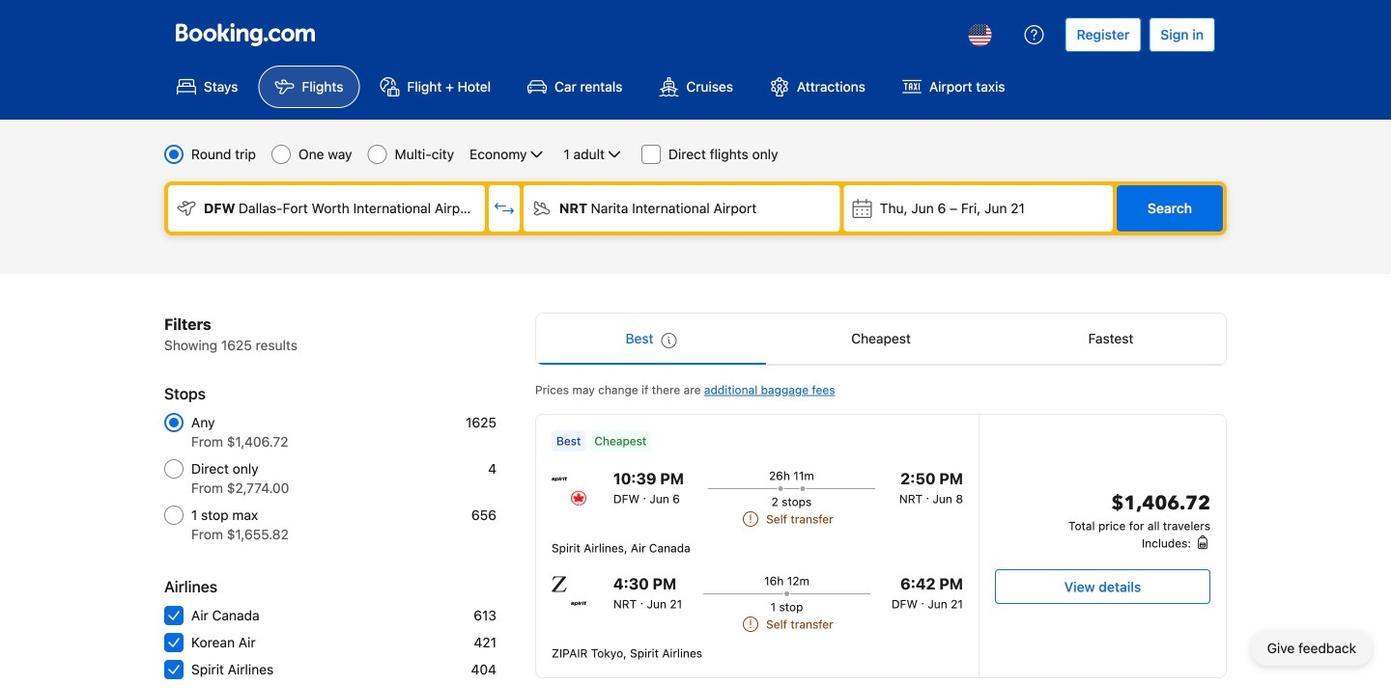 Task type: vqa. For each thing, say whether or not it's contained in the screenshot.
12:45's .
no



Task type: locate. For each thing, give the bounding box(es) containing it.
flights homepage image
[[176, 23, 315, 46]]

best image
[[661, 333, 677, 349], [661, 333, 677, 349]]

tab list
[[536, 314, 1226, 366]]



